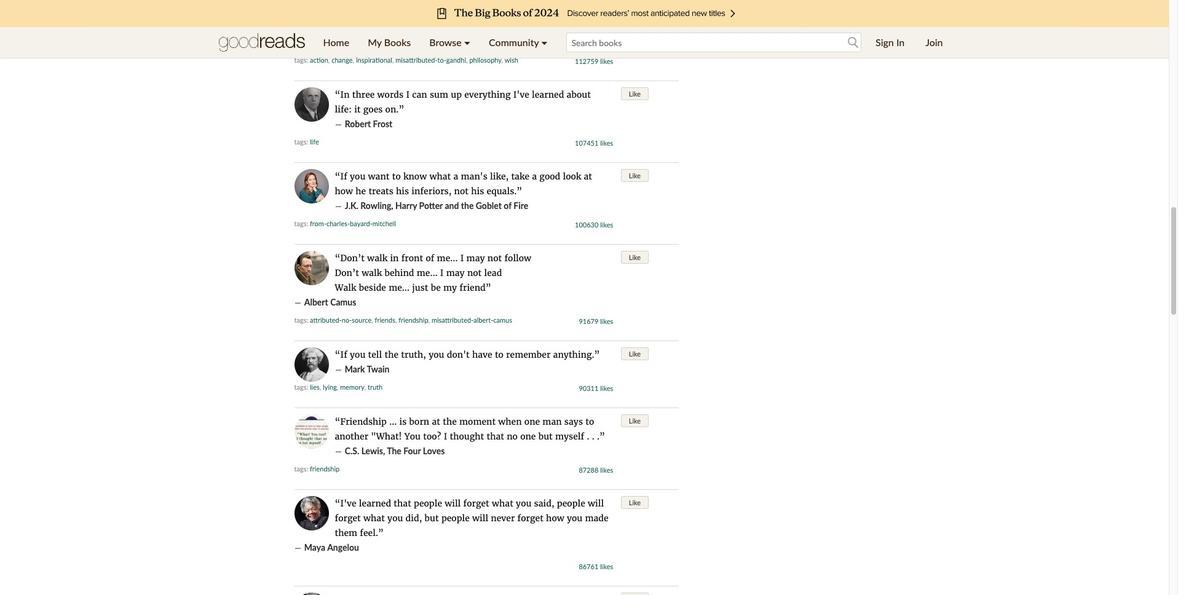 Task type: vqa. For each thing, say whether or not it's contained in the screenshot.
of
yes



Task type: describe. For each thing, give the bounding box(es) containing it.
0 horizontal spatial will
[[445, 498, 461, 509]]

maya
[[304, 542, 325, 553]]

mark
[[345, 364, 365, 374]]

robert
[[345, 119, 371, 129]]

harry potter and the goblet of fire link
[[395, 200, 528, 211]]

about
[[567, 89, 591, 100]]

four
[[404, 446, 421, 456]]

harry
[[395, 200, 417, 211]]

107451 likes link
[[575, 139, 613, 147]]

not inside "if you want to know what a man's like, take a good look at how he treats his inferiors, not his equals." ― j.k. rowling, harry potter and the goblet of fire
[[454, 186, 469, 197]]

it
[[354, 104, 361, 115]]

three
[[352, 89, 375, 100]]

― inside "i've learned that people will forget what you said, people will forget what you did, but people will never forget how you made them feel." ― maya angelou
[[294, 542, 302, 553]]

change link
[[332, 56, 353, 64]]

lying link
[[323, 383, 337, 391]]

j.k. rowling image
[[294, 169, 329, 204]]

no
[[507, 431, 518, 442]]

friendship ... is born at the moment when one man says to another what! you image
[[294, 414, 329, 460]]

memory link
[[340, 383, 364, 391]]

source
[[352, 316, 372, 324]]

the inside "if you tell the truth, you don't have to remember anything." ― mark twain
[[385, 349, 398, 360]]

angelou
[[327, 542, 359, 553]]

the up mahatma
[[353, 22, 367, 33]]

see
[[476, 22, 489, 33]]

1 . from the left
[[587, 431, 589, 442]]

inspirational
[[356, 56, 392, 64]]

tags: for tags: life
[[294, 138, 308, 146]]

wish inside "be the change that you wish to see in the world." ― mahatma gandhi
[[441, 22, 462, 33]]

mahatma
[[345, 37, 381, 47]]

albert
[[304, 297, 328, 307]]

follow
[[504, 253, 531, 264]]

man's
[[461, 171, 487, 182]]

"if you tell the truth, you don't have to remember anything." ― mark twain
[[335, 349, 600, 375]]

walk
[[335, 282, 356, 293]]

but inside the "friendship ... is born at the moment when one man says to another "what! you too? i thought that no one but myself . . ." ― c.s. lewis, the four loves
[[538, 431, 553, 442]]

words
[[377, 89, 403, 100]]

― inside the "in three words i can sum up everything i've learned about life: it goes on." ― robert frost
[[335, 119, 342, 130]]

people right said,
[[557, 498, 585, 509]]

frost
[[373, 119, 393, 129]]

― inside the "friendship ... is born at the moment when one man says to another "what! you too? i thought that no one but myself . . ." ― c.s. lewis, the four loves
[[335, 446, 342, 457]]

lewis,
[[361, 446, 385, 456]]

mark twain image
[[294, 347, 329, 382]]

to inside "be the change that you wish to see in the world." ― mahatma gandhi
[[464, 22, 473, 33]]

just
[[412, 282, 428, 293]]

philosophy link
[[469, 56, 502, 64]]

life:
[[335, 104, 352, 115]]

did,
[[406, 513, 422, 524]]

you left did,
[[387, 513, 403, 524]]

112759
[[575, 57, 599, 65]]

don't
[[447, 349, 470, 360]]

the inside "if you want to know what a man's like, take a good look at how he treats his inferiors, not his equals." ― j.k. rowling, harry potter and the goblet of fire
[[461, 200, 474, 211]]

have
[[472, 349, 492, 360]]

to-
[[438, 56, 446, 64]]

107451
[[575, 139, 599, 147]]

like link for "be the change that you wish to see in the world."
[[621, 20, 649, 33]]

you inside "if you want to know what a man's like, take a good look at how he treats his inferiors, not his equals." ― j.k. rowling, harry potter and the goblet of fire
[[350, 171, 365, 182]]

inspirational link
[[356, 56, 392, 64]]

goes
[[363, 104, 383, 115]]

"what!
[[371, 431, 402, 442]]

misattributed-albert-camus link
[[432, 316, 512, 324]]

he
[[356, 186, 366, 197]]

1 vertical spatial change
[[332, 56, 353, 64]]

but inside "i've learned that people will forget what you said, people will forget what you did, but people will never forget how you made them feel." ― maya angelou
[[425, 513, 439, 524]]

beside
[[359, 282, 386, 293]]

1 vertical spatial me…
[[417, 267, 438, 279]]

albert-
[[474, 316, 493, 324]]

the up community
[[503, 22, 517, 33]]

people up did,
[[414, 498, 442, 509]]

in inside "be the change that you wish to see in the world." ― mahatma gandhi
[[492, 22, 501, 33]]

91679 likes link
[[579, 317, 613, 325]]

people right did,
[[441, 513, 470, 524]]

"friendship ... is born at the moment when one man says to another "what! you too? i thought that no one but myself . . ." ― c.s. lewis, the four loves
[[335, 416, 605, 457]]

tags: for tags: lies , lying , memory , truth
[[294, 383, 308, 391]]

at inside "if you want to know what a man's like, take a good look at how he treats his inferiors, not his equals." ― j.k. rowling, harry potter and the goblet of fire
[[584, 171, 592, 182]]

when
[[498, 416, 522, 427]]

of inside "don't walk in front of me… i may not follow don't walk behind me… i may not lead walk beside me… just be my friend" ― albert camus
[[426, 253, 434, 264]]

action
[[310, 56, 328, 64]]

potter
[[419, 200, 443, 211]]

you
[[404, 431, 421, 442]]

tags: attributed-no-source , friends , friendship , misattributed-albert-camus
[[294, 316, 512, 324]]

1 vertical spatial not
[[487, 253, 502, 264]]

0 horizontal spatial may
[[446, 267, 465, 279]]

90311 likes
[[579, 384, 613, 392]]

treats
[[369, 186, 393, 197]]

100630
[[575, 221, 599, 229]]

tags: for tags: friendship
[[294, 465, 308, 473]]

home link
[[314, 27, 359, 58]]

likes for "if you want to know what a man's like, take a good look at how he treats his inferiors, not his equals."
[[600, 221, 613, 229]]

90311 likes link
[[579, 384, 613, 392]]

life
[[310, 138, 319, 146]]

2 horizontal spatial forget
[[517, 513, 544, 524]]

0 vertical spatial walk
[[367, 253, 387, 264]]

tags: life
[[294, 138, 319, 146]]

gandhi
[[446, 56, 466, 64]]

at inside the "friendship ... is born at the moment when one man says to another "what! you too? i thought that no one but myself . . ." ― c.s. lewis, the four loves
[[432, 416, 440, 427]]

i've
[[513, 89, 529, 100]]

― inside "if you want to know what a man's like, take a good look at how he treats his inferiors, not his equals." ― j.k. rowling, harry potter and the goblet of fire
[[335, 200, 342, 212]]

gandhi
[[383, 37, 411, 47]]

like for "don't walk in front of me… i may not follow
[[629, 253, 641, 261]]

likes for "if you tell the truth, you don't have to remember anything."
[[600, 384, 613, 392]]

i inside the "friendship ... is born at the moment when one man says to another "what! you too? i thought that no one but myself . . ." ― c.s. lewis, the four loves
[[444, 431, 447, 442]]

lies link
[[310, 383, 320, 391]]

you inside "be the change that you wish to see in the world." ― mahatma gandhi
[[423, 22, 439, 33]]

how inside "i've learned that people will forget what you said, people will forget what you did, but people will never forget how you made them feel." ― maya angelou
[[546, 513, 564, 524]]

know
[[403, 171, 427, 182]]

86761 likes link
[[579, 563, 613, 571]]

2 vertical spatial not
[[467, 267, 482, 279]]

browse ▾
[[429, 36, 470, 48]]

to inside "if you want to know what a man's like, take a good look at how he treats his inferiors, not his equals." ― j.k. rowling, harry potter and the goblet of fire
[[392, 171, 401, 182]]

truth link
[[368, 383, 383, 391]]

c.s.
[[345, 446, 359, 456]]

0 vertical spatial me…
[[437, 253, 458, 264]]

action link
[[310, 56, 328, 64]]

life link
[[310, 138, 319, 146]]

"don't walk in front of me… i may not follow don't walk behind me… i may not lead walk beside me… just be my friend" ― albert camus
[[294, 253, 531, 308]]

like link for "in three words i can sum up everything i've learned about life: it goes on."
[[621, 87, 649, 100]]

want
[[368, 171, 390, 182]]

friends
[[375, 316, 395, 324]]

100630 likes link
[[575, 221, 613, 229]]

like for "if you want to know what a man's like, take a good look at how he treats his inferiors, not his equals."
[[629, 172, 641, 180]]

87288 likes
[[579, 466, 613, 474]]

"if for want
[[335, 171, 347, 182]]

camus
[[330, 297, 356, 307]]

you left don't
[[429, 349, 444, 360]]

2 . from the left
[[592, 431, 594, 442]]

in inside "don't walk in front of me… i may not follow don't walk behind me… i may not lead walk beside me… just be my friend" ― albert camus
[[390, 253, 399, 264]]

up
[[451, 89, 462, 100]]

"in three words i can sum up everything i've learned about life: it goes on." ― robert frost
[[335, 89, 591, 130]]

community ▾
[[489, 36, 548, 48]]

you left made at bottom
[[567, 513, 582, 524]]

that inside "i've learned that people will forget what you said, people will forget what you did, but people will never forget how you made them feel." ― maya angelou
[[394, 498, 411, 509]]

▾ for community ▾
[[541, 36, 548, 48]]



Task type: locate. For each thing, give the bounding box(es) containing it.
tags: down albert
[[294, 316, 308, 324]]

friends link
[[375, 316, 395, 324]]

1 horizontal spatial how
[[546, 513, 564, 524]]

― left 'c.s.'
[[335, 446, 342, 457]]

don't
[[335, 267, 359, 279]]

likes right 112759
[[600, 57, 613, 65]]

tags: for tags: action , change , inspirational , misattributed-to-gandhi , philosophy , wish
[[294, 56, 308, 64]]

how inside "if you want to know what a man's like, take a good look at how he treats his inferiors, not his equals." ― j.k. rowling, harry potter and the goblet of fire
[[335, 186, 353, 197]]

i left can
[[406, 89, 410, 100]]

friendship
[[399, 316, 428, 324], [310, 465, 340, 473]]

0 horizontal spatial change
[[332, 56, 353, 64]]

0 horizontal spatial ▾
[[464, 36, 470, 48]]

0 horizontal spatial .
[[587, 431, 589, 442]]

one left man
[[524, 416, 540, 427]]

"if inside "if you tell the truth, you don't have to remember anything." ― mark twain
[[335, 349, 347, 360]]

"if up "j.k."
[[335, 171, 347, 182]]

to right says
[[586, 416, 594, 427]]

twain
[[367, 364, 390, 374]]

1 vertical spatial one
[[520, 431, 536, 442]]

Search books text field
[[566, 33, 862, 52]]

friendship link down 'friendship ... is born at the moment when one man says to another what! you' image in the left of the page
[[310, 465, 340, 473]]

community ▾ button
[[480, 27, 557, 58]]

browse
[[429, 36, 462, 48]]

likes right 90311
[[600, 384, 613, 392]]

wish down community
[[505, 56, 518, 64]]

not up harry potter and the goblet of fire link
[[454, 186, 469, 197]]

the inside the "friendship ... is born at the moment when one man says to another "what! you too? i thought that no one but myself . . ." ― c.s. lewis, the four loves
[[443, 416, 457, 427]]

112759 likes
[[575, 57, 613, 65]]

maya angelou image
[[294, 496, 329, 531]]

like link for "if you want to know what a man's like, take a good look at how he treats his inferiors, not his equals."
[[621, 169, 649, 182]]

like for "if you tell the truth, you don't have to remember anything."
[[629, 350, 641, 358]]

mitchell
[[372, 220, 396, 228]]

1 horizontal spatial but
[[538, 431, 553, 442]]

like for "friendship ... is born at the moment when one man says to another "what! you too? i thought that no one but myself . . ."
[[629, 417, 641, 425]]

likes right 107451
[[600, 139, 613, 147]]

i right too? on the left bottom of the page
[[444, 431, 447, 442]]

2 likes from the top
[[600, 139, 613, 147]]

▾ for browse ▾
[[464, 36, 470, 48]]

tags: friendship
[[294, 465, 340, 473]]

― left mark
[[335, 364, 342, 375]]

may up 'my'
[[446, 267, 465, 279]]

you left said,
[[516, 498, 532, 509]]

― down life:
[[335, 119, 342, 130]]

join link
[[916, 27, 952, 58]]

friendship link right friends
[[399, 316, 428, 324]]

― down "be
[[335, 37, 342, 48]]

▾
[[464, 36, 470, 48], [541, 36, 548, 48]]

.
[[587, 431, 589, 442], [592, 431, 594, 442]]

will left never
[[472, 513, 488, 524]]

like link for "don't walk in front of me… i may not follow
[[621, 251, 649, 264]]

"be the change that you wish to see in the world." ― mahatma gandhi
[[335, 22, 552, 48]]

1 vertical spatial walk
[[362, 267, 382, 279]]

0 vertical spatial may
[[466, 253, 485, 264]]

"be
[[335, 22, 351, 33]]

the up thought
[[443, 416, 457, 427]]

0 vertical spatial change
[[370, 22, 401, 33]]

misattributed- down 'my'
[[432, 316, 474, 324]]

3 likes from the top
[[600, 221, 613, 229]]

myself
[[555, 431, 584, 442]]

how down said,
[[546, 513, 564, 524]]

in
[[492, 22, 501, 33], [390, 253, 399, 264]]

them
[[335, 528, 357, 539]]

1 horizontal spatial .
[[592, 431, 594, 442]]

1 vertical spatial may
[[446, 267, 465, 279]]

0 horizontal spatial at
[[432, 416, 440, 427]]

0 vertical spatial how
[[335, 186, 353, 197]]

100630 likes
[[575, 221, 613, 229]]

learned inside "i've learned that people will forget what you said, people will forget what you did, but people will never forget how you made them feel." ― maya angelou
[[359, 498, 391, 509]]

0 horizontal spatial his
[[396, 186, 409, 197]]

1 horizontal spatial at
[[584, 171, 592, 182]]

not
[[454, 186, 469, 197], [487, 253, 502, 264], [467, 267, 482, 279]]

1 ▾ from the left
[[464, 36, 470, 48]]

"if up mark
[[335, 349, 347, 360]]

good
[[539, 171, 560, 182]]

"if for tell
[[335, 349, 347, 360]]

how up "j.k."
[[335, 186, 353, 197]]

walk up behind
[[367, 253, 387, 264]]

0 vertical spatial but
[[538, 431, 553, 442]]

6 tags: from the top
[[294, 465, 308, 473]]

6 like from the top
[[629, 417, 641, 425]]

but right did,
[[425, 513, 439, 524]]

4 likes from the top
[[600, 317, 613, 325]]

to right want
[[392, 171, 401, 182]]

me… up 'my'
[[437, 253, 458, 264]]

remember
[[506, 349, 551, 360]]

6 likes from the top
[[600, 466, 613, 474]]

that inside the "friendship ... is born at the moment when one man says to another "what! you too? i thought that no one but myself . . ." ― c.s. lewis, the four loves
[[487, 431, 504, 442]]

sign
[[876, 36, 894, 48]]

87288 likes link
[[579, 466, 613, 474]]

1 horizontal spatial in
[[492, 22, 501, 33]]

1 tags: from the top
[[294, 56, 308, 64]]

wish
[[441, 22, 462, 33], [505, 56, 518, 64]]

1 horizontal spatial his
[[471, 186, 484, 197]]

learned right "i've
[[359, 498, 391, 509]]

1 vertical spatial how
[[546, 513, 564, 524]]

camus
[[493, 316, 512, 324]]

likes
[[600, 57, 613, 65], [600, 139, 613, 147], [600, 221, 613, 229], [600, 317, 613, 325], [600, 384, 613, 392], [600, 466, 613, 474], [600, 563, 613, 571]]

change inside "be the change that you wish to see in the world." ― mahatma gandhi
[[370, 22, 401, 33]]

1 his from the left
[[396, 186, 409, 197]]

1 vertical spatial friendship link
[[310, 465, 340, 473]]

me… down behind
[[389, 282, 410, 293]]

3 like from the top
[[629, 172, 641, 180]]

― left albert
[[294, 297, 302, 308]]

another
[[335, 431, 368, 442]]

0 horizontal spatial learned
[[359, 498, 391, 509]]

memory
[[340, 383, 364, 391]]

1 horizontal spatial friendship link
[[399, 316, 428, 324]]

i inside the "in three words i can sum up everything i've learned about life: it goes on." ― robert frost
[[406, 89, 410, 100]]

learned inside the "in three words i can sum up everything i've learned about life: it goes on." ― robert frost
[[532, 89, 564, 100]]

2 vertical spatial that
[[394, 498, 411, 509]]

change up my books at the left of the page
[[370, 22, 401, 33]]

3 tags: from the top
[[294, 220, 308, 228]]

misattributed-to-gandhi link
[[396, 56, 466, 64]]

1 horizontal spatial friendship
[[399, 316, 428, 324]]

will up made at bottom
[[588, 498, 604, 509]]

― left maya
[[294, 542, 302, 553]]

but
[[538, 431, 553, 442], [425, 513, 439, 524]]

1 "if from the top
[[335, 171, 347, 182]]

will down "loves"
[[445, 498, 461, 509]]

in right 'see'
[[492, 22, 501, 33]]

2 tags: from the top
[[294, 138, 308, 146]]

0 vertical spatial at
[[584, 171, 592, 182]]

learned
[[532, 89, 564, 100], [359, 498, 391, 509]]

goblet
[[476, 200, 502, 211]]

likes for "friendship ... is born at the moment when one man says to another "what! you too? i thought that no one but myself . . ."
[[600, 466, 613, 474]]

2 his from the left
[[471, 186, 484, 197]]

likes right 86761
[[600, 563, 613, 571]]

2 horizontal spatial what
[[492, 498, 513, 509]]

albert camus image
[[294, 251, 329, 285]]

friendship right friends
[[399, 316, 428, 324]]

his down the "man's"
[[471, 186, 484, 197]]

be
[[431, 282, 441, 293]]

5 tags: from the top
[[294, 383, 308, 391]]

books
[[384, 36, 411, 48]]

friendship down 'friendship ... is born at the moment when one man says to another what! you' image in the left of the page
[[310, 465, 340, 473]]

0 vertical spatial misattributed-
[[396, 56, 438, 64]]

1 vertical spatial what
[[492, 498, 513, 509]]

what up feel."
[[363, 513, 385, 524]]

home
[[323, 36, 349, 48]]

of right front
[[426, 253, 434, 264]]

robert frost image
[[294, 87, 329, 122]]

5 like from the top
[[629, 350, 641, 358]]

6 like link from the top
[[621, 414, 649, 427]]

likes for "in three words i can sum up everything i've learned about life: it goes on."
[[600, 139, 613, 147]]

tags: for tags: from-charles-bayard-mitchell
[[294, 220, 308, 228]]

0 vertical spatial one
[[524, 416, 540, 427]]

0 horizontal spatial friendship
[[310, 465, 340, 473]]

1 horizontal spatial of
[[504, 200, 512, 211]]

tags: action , change , inspirational , misattributed-to-gandhi , philosophy , wish
[[294, 56, 518, 64]]

wish up browse ▾ at the top left
[[441, 22, 462, 33]]

join
[[926, 36, 943, 48]]

attributed-no-source link
[[310, 316, 372, 324]]

1 horizontal spatial will
[[472, 513, 488, 524]]

one right no
[[520, 431, 536, 442]]

a right the take
[[532, 171, 537, 182]]

4 tags: from the top
[[294, 316, 308, 324]]

0 vertical spatial wish
[[441, 22, 462, 33]]

on."
[[385, 104, 404, 115]]

like,
[[490, 171, 509, 182]]

to inside the "friendship ... is born at the moment when one man says to another "what! you too? i thought that no one but myself . . ." ― c.s. lewis, the four loves
[[586, 416, 594, 427]]

▾ up gandhi
[[464, 36, 470, 48]]

2 like from the top
[[629, 90, 641, 98]]

but down man
[[538, 431, 553, 442]]

7 like link from the top
[[621, 496, 649, 509]]

0 horizontal spatial what
[[363, 513, 385, 524]]

likes right 87288
[[600, 466, 613, 474]]

"friendship
[[335, 416, 387, 427]]

sum
[[430, 89, 448, 100]]

what up "inferiors,"
[[429, 171, 451, 182]]

5 likes from the top
[[600, 384, 613, 392]]

2 ▾ from the left
[[541, 36, 548, 48]]

to inside "if you tell the truth, you don't have to remember anything." ― mark twain
[[495, 349, 504, 360]]

that up books
[[403, 22, 421, 33]]

not up lead at the top of page
[[487, 253, 502, 264]]

0 vertical spatial that
[[403, 22, 421, 33]]

tags: left life link on the top left of page
[[294, 138, 308, 146]]

1 like link from the top
[[621, 20, 649, 33]]

2 like link from the top
[[621, 87, 649, 100]]

change down the home
[[332, 56, 353, 64]]

"if inside "if you want to know what a man's like, take a good look at how he treats his inferiors, not his equals." ― j.k. rowling, harry potter and the goblet of fire
[[335, 171, 347, 182]]

likes for "be the change that you wish to see in the world."
[[600, 57, 613, 65]]

how
[[335, 186, 353, 197], [546, 513, 564, 524]]

to right 'have'
[[495, 349, 504, 360]]

in up behind
[[390, 253, 399, 264]]

1 horizontal spatial change
[[370, 22, 401, 33]]

you up browse
[[423, 22, 439, 33]]

a left the "man's"
[[453, 171, 458, 182]]

4 like from the top
[[629, 253, 641, 261]]

like link for "if you tell the truth, you don't have to remember anything."
[[621, 347, 649, 360]]

107451 likes
[[575, 139, 613, 147]]

of inside "if you want to know what a man's like, take a good look at how he treats his inferiors, not his equals." ― j.k. rowling, harry potter and the goblet of fire
[[504, 200, 512, 211]]

made
[[585, 513, 609, 524]]

at right look
[[584, 171, 592, 182]]

4 like link from the top
[[621, 251, 649, 264]]

man
[[543, 416, 562, 427]]

that inside "be the change that you wish to see in the world." ― mahatma gandhi
[[403, 22, 421, 33]]

me… up just
[[417, 267, 438, 279]]

1 vertical spatial learned
[[359, 498, 391, 509]]

1 horizontal spatial what
[[429, 171, 451, 182]]

like for "i've learned that people will forget what you said, people will forget what you did, but people will never forget how you made them feel."
[[629, 499, 641, 507]]

0 vertical spatial not
[[454, 186, 469, 197]]

that up did,
[[394, 498, 411, 509]]

1 vertical spatial wish
[[505, 56, 518, 64]]

menu
[[314, 27, 557, 58]]

like for "be the change that you wish to see in the world."
[[629, 23, 641, 31]]

1 horizontal spatial a
[[532, 171, 537, 182]]

1 horizontal spatial may
[[466, 253, 485, 264]]

like for "in three words i can sum up everything i've learned about life: it goes on."
[[629, 90, 641, 98]]

"if you want to know what a man's like, take a good look at how he treats his inferiors, not his equals." ― j.k. rowling, harry potter and the goblet of fire
[[335, 171, 592, 212]]

to left 'see'
[[464, 22, 473, 33]]

1 likes from the top
[[600, 57, 613, 65]]

0 horizontal spatial wish
[[441, 22, 462, 33]]

3 like link from the top
[[621, 169, 649, 182]]

0 horizontal spatial of
[[426, 253, 434, 264]]

likes for "don't walk in front of me… i may not follow
[[600, 317, 613, 325]]

community
[[489, 36, 539, 48]]

to
[[464, 22, 473, 33], [392, 171, 401, 182], [495, 349, 504, 360], [586, 416, 594, 427]]

2 "if from the top
[[335, 349, 347, 360]]

2 vertical spatial me…
[[389, 282, 410, 293]]

born
[[409, 416, 429, 427]]

i up be
[[440, 267, 444, 279]]

and
[[445, 200, 459, 211]]

...
[[389, 416, 397, 427]]

my
[[443, 282, 457, 293]]

that left no
[[487, 431, 504, 442]]

what up never
[[492, 498, 513, 509]]

1 horizontal spatial forget
[[463, 498, 489, 509]]

the
[[387, 446, 401, 456]]

his up "harry"
[[396, 186, 409, 197]]

1 horizontal spatial ▾
[[541, 36, 548, 48]]

2 a from the left
[[532, 171, 537, 182]]

▾ down the world."
[[541, 36, 548, 48]]

1 vertical spatial of
[[426, 253, 434, 264]]

will
[[445, 498, 461, 509], [588, 498, 604, 509], [472, 513, 488, 524]]

0 vertical spatial of
[[504, 200, 512, 211]]

from-charles-bayard-mitchell link
[[310, 220, 396, 228]]

sign in link
[[866, 27, 914, 58]]

0 horizontal spatial a
[[453, 171, 458, 182]]

▾ inside community ▾ popup button
[[541, 36, 548, 48]]

2 horizontal spatial will
[[588, 498, 604, 509]]

,
[[328, 56, 330, 64], [353, 56, 354, 64], [392, 56, 394, 64], [466, 56, 468, 64], [502, 56, 503, 64], [372, 316, 373, 324], [395, 316, 397, 324], [428, 316, 430, 324], [320, 383, 321, 391], [337, 383, 338, 391], [364, 383, 366, 391]]

1 vertical spatial but
[[425, 513, 439, 524]]

▾ inside browse ▾ popup button
[[464, 36, 470, 48]]

1 vertical spatial friendship
[[310, 465, 340, 473]]

1 horizontal spatial learned
[[532, 89, 564, 100]]

fire
[[514, 200, 528, 211]]

― inside "if you tell the truth, you don't have to remember anything." ― mark twain
[[335, 364, 342, 375]]

1 vertical spatial misattributed-
[[432, 316, 474, 324]]

tags: left action link
[[294, 56, 308, 64]]

no-
[[342, 316, 352, 324]]

likes right 91679
[[600, 317, 613, 325]]

"i've learned that people will forget what you said, people will forget what you did, but people will never forget how you made them feel." ― maya angelou
[[294, 498, 609, 553]]

1 horizontal spatial wish
[[505, 56, 518, 64]]

menu containing home
[[314, 27, 557, 58]]

inferiors,
[[412, 186, 452, 197]]

0 vertical spatial friendship link
[[399, 316, 428, 324]]

1 like from the top
[[629, 23, 641, 31]]

1 a from the left
[[453, 171, 458, 182]]

0 vertical spatial "if
[[335, 171, 347, 182]]

5 like link from the top
[[621, 347, 649, 360]]

7 like from the top
[[629, 499, 641, 507]]

misattributed- down books
[[396, 56, 438, 64]]

learned right i've
[[532, 89, 564, 100]]

7 likes from the top
[[600, 563, 613, 571]]

take
[[511, 171, 529, 182]]

tags: left from-
[[294, 220, 308, 228]]

what inside "if you want to know what a man's like, take a good look at how he treats his inferiors, not his equals." ― j.k. rowling, harry potter and the goblet of fire
[[429, 171, 451, 182]]

mahatma gandhi image
[[294, 20, 329, 55]]

you up mark
[[350, 349, 365, 360]]

like link for "i've learned that people will forget what you said, people will forget what you did, but people will never forget how you made them feel."
[[621, 496, 649, 509]]

my
[[368, 36, 382, 48]]

likes right 100630
[[600, 221, 613, 229]]

my books
[[368, 36, 411, 48]]

― inside "don't walk in front of me… i may not follow don't walk behind me… i may not lead walk beside me… just be my friend" ― albert camus
[[294, 297, 302, 308]]

the most anticipated books of 2024 image
[[93, 0, 1076, 27]]

1 vertical spatial "if
[[335, 349, 347, 360]]

not up friend"
[[467, 267, 482, 279]]

Search for books to add to your shelves search field
[[566, 33, 862, 52]]

1 vertical spatial at
[[432, 416, 440, 427]]

0 horizontal spatial friendship link
[[310, 465, 340, 473]]

2 vertical spatial what
[[363, 513, 385, 524]]

0 vertical spatial in
[[492, 22, 501, 33]]

0 horizontal spatial in
[[390, 253, 399, 264]]

tags: down 'friendship ... is born at the moment when one man says to another what! you' image in the left of the page
[[294, 465, 308, 473]]

of left fire
[[504, 200, 512, 211]]

the right and
[[461, 200, 474, 211]]

0 vertical spatial what
[[429, 171, 451, 182]]

0 vertical spatial learned
[[532, 89, 564, 100]]

0 horizontal spatial forget
[[335, 513, 361, 524]]

the right tell
[[385, 349, 398, 360]]

you up he at top left
[[350, 171, 365, 182]]

― left "j.k."
[[335, 200, 342, 212]]

at up too? on the left bottom of the page
[[432, 416, 440, 427]]

tags: for tags: attributed-no-source , friends , friendship , misattributed-albert-camus
[[294, 316, 308, 324]]

may up lead at the top of page
[[466, 253, 485, 264]]

wish link
[[505, 56, 518, 64]]

from-
[[310, 220, 326, 228]]

said,
[[534, 498, 554, 509]]

i up friend"
[[460, 253, 464, 264]]

1 vertical spatial that
[[487, 431, 504, 442]]

walk up beside
[[362, 267, 382, 279]]

0 horizontal spatial how
[[335, 186, 353, 197]]

0 horizontal spatial but
[[425, 513, 439, 524]]

j.k.
[[345, 200, 358, 211]]

tags: left lies link
[[294, 383, 308, 391]]

― inside "be the change that you wish to see in the world." ― mahatma gandhi
[[335, 37, 342, 48]]

tags: lies , lying , memory , truth
[[294, 383, 383, 391]]

truth
[[368, 383, 383, 391]]

87288
[[579, 466, 599, 474]]

me…
[[437, 253, 458, 264], [417, 267, 438, 279], [389, 282, 410, 293]]

0 vertical spatial friendship
[[399, 316, 428, 324]]

86761
[[579, 563, 599, 571]]

1 vertical spatial in
[[390, 253, 399, 264]]

the four loves link
[[387, 446, 445, 456]]

philosophy
[[469, 56, 502, 64]]

like link for "friendship ... is born at the moment when one man says to another "what! you too? i thought that no one but myself . . ."
[[621, 414, 649, 427]]



